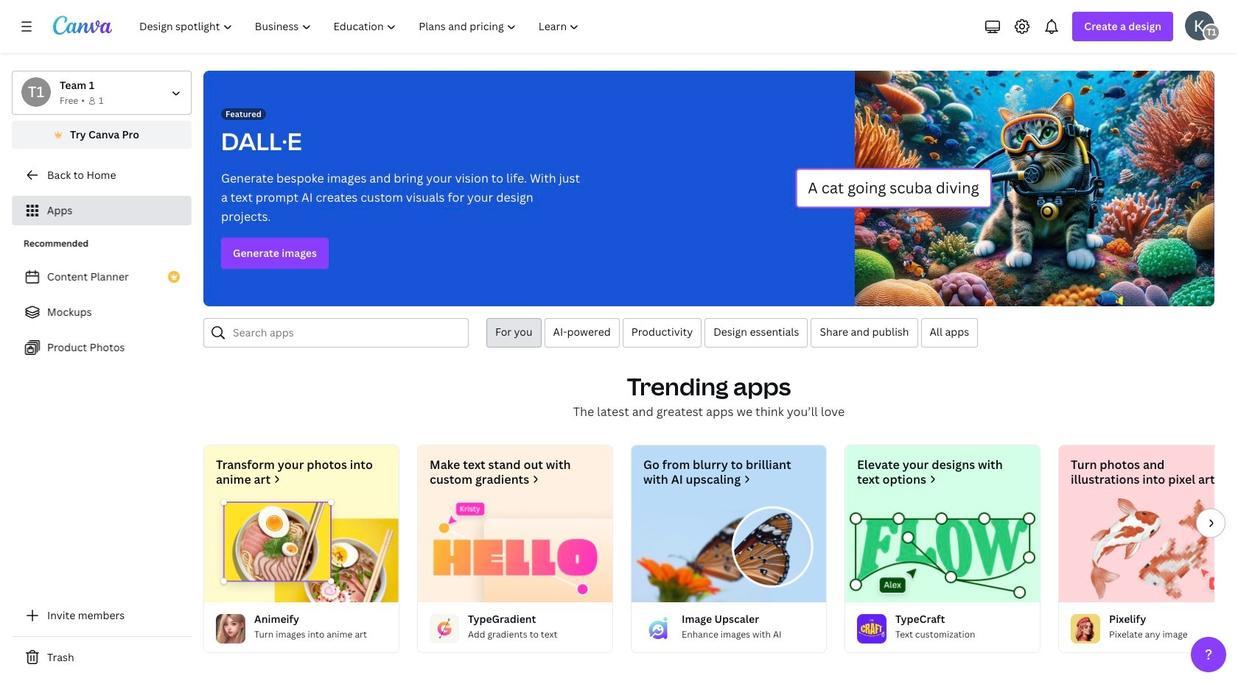 Task type: vqa. For each thing, say whether or not it's contained in the screenshot.
'You'
no



Task type: locate. For each thing, give the bounding box(es) containing it.
animeify image
[[204, 499, 399, 603]]

typegradient image
[[418, 499, 612, 603], [430, 615, 459, 644]]

typecraft image
[[845, 499, 1040, 603]]

team 1 image
[[21, 77, 51, 107]]

kendall parks image
[[1185, 11, 1215, 41]]

team 1 element inside switch to another team button
[[21, 77, 51, 107]]

image upscaler image
[[632, 499, 826, 603], [643, 615, 673, 644]]

0 vertical spatial image upscaler image
[[632, 499, 826, 603]]

team 1 element
[[1203, 24, 1221, 41], [21, 77, 51, 107]]

pixelify image
[[1059, 499, 1238, 603], [1071, 615, 1100, 644]]

1 horizontal spatial team 1 element
[[1203, 24, 1221, 41]]

list
[[12, 262, 192, 363]]

top level navigation element
[[130, 12, 592, 41]]

team 1 image
[[1203, 24, 1221, 41]]

0 horizontal spatial team 1 element
[[21, 77, 51, 107]]

1 vertical spatial team 1 element
[[21, 77, 51, 107]]

animeify image
[[216, 615, 245, 644]]



Task type: describe. For each thing, give the bounding box(es) containing it.
Input field to search for apps search field
[[233, 319, 459, 347]]

1 vertical spatial typegradient image
[[430, 615, 459, 644]]

an image with a cursor next to a text box containing the prompt "a cat going scuba diving" to generate an image. the generated image of a cat doing scuba diving is behind the text box. image
[[795, 71, 1215, 307]]

1 vertical spatial pixelify image
[[1071, 615, 1100, 644]]

1 vertical spatial image upscaler image
[[643, 615, 673, 644]]

0 vertical spatial pixelify image
[[1059, 499, 1238, 603]]

Switch to another team button
[[12, 71, 192, 115]]

0 vertical spatial team 1 element
[[1203, 24, 1221, 41]]

typecraft image
[[857, 615, 887, 644]]

0 vertical spatial typegradient image
[[418, 499, 612, 603]]



